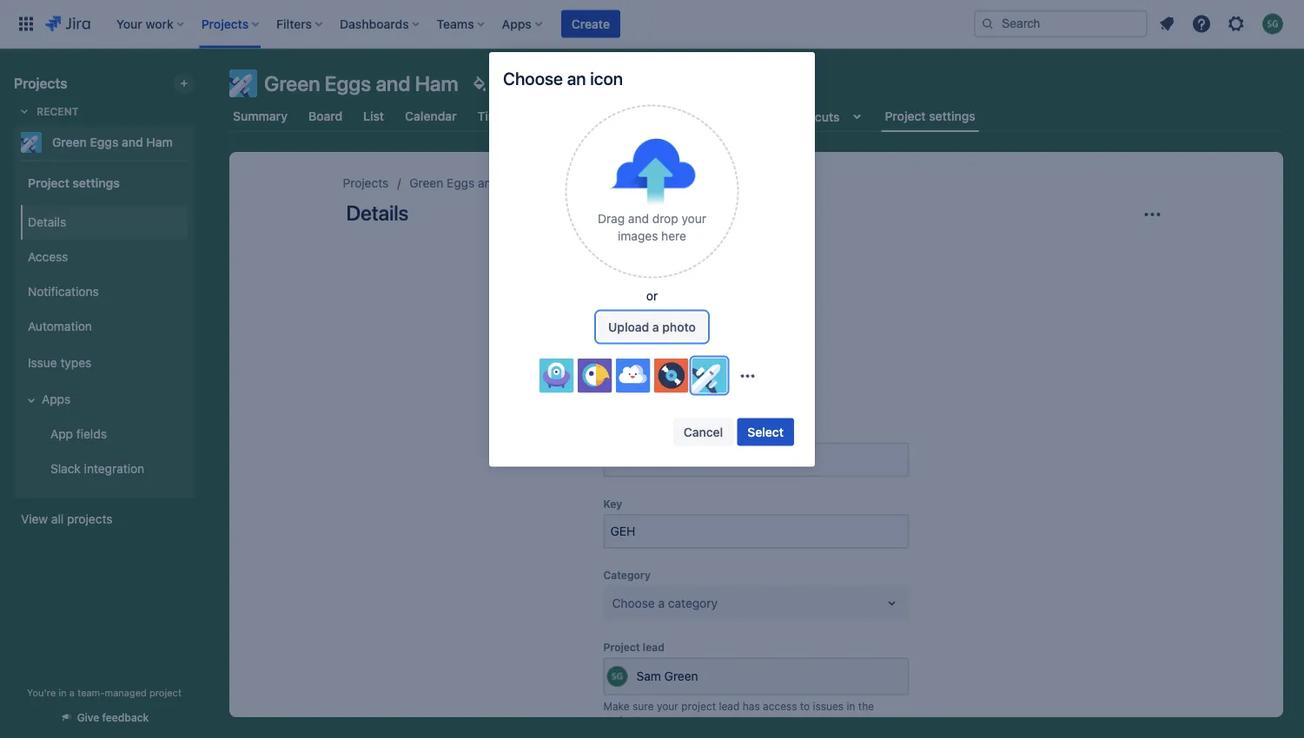 Task type: vqa. For each thing, say whether or not it's contained in the screenshot.
"using" on the right of the page
no



Task type: locate. For each thing, give the bounding box(es) containing it.
project
[[149, 687, 182, 699], [682, 700, 716, 713]]

icon inside button
[[768, 381, 792, 395]]

0 vertical spatial eggs
[[325, 71, 371, 96]]

project inside "link"
[[549, 176, 589, 190]]

to
[[800, 700, 810, 713]]

key
[[604, 498, 622, 510]]

tab list
[[219, 101, 1294, 132]]

projects up the collapse recent projects image at the left
[[14, 75, 67, 92]]

1 vertical spatial icon
[[768, 381, 792, 395]]

0 horizontal spatial settings
[[72, 175, 120, 190]]

make
[[604, 700, 630, 713]]

1 horizontal spatial in
[[847, 700, 856, 713]]

a
[[653, 320, 659, 334], [658, 596, 665, 611], [69, 687, 75, 699]]

group
[[17, 160, 188, 497], [17, 200, 188, 492]]

choose
[[503, 68, 563, 89], [612, 596, 655, 611]]

green down recent
[[52, 135, 87, 149]]

project settings
[[885, 109, 976, 123], [28, 175, 120, 190], [549, 176, 637, 190]]

eggs up 'board'
[[325, 71, 371, 96]]

settings inside "link"
[[592, 176, 637, 190]]

1 horizontal spatial eggs
[[325, 71, 371, 96]]

recent
[[37, 105, 79, 117]]

choose down category
[[612, 596, 655, 611]]

1 horizontal spatial green eggs and ham link
[[410, 173, 528, 194]]

timeline link
[[474, 101, 530, 132]]

0 horizontal spatial details
[[28, 215, 66, 230]]

0 horizontal spatial choose
[[503, 68, 563, 89]]

automation link
[[21, 309, 188, 344]]

lead
[[643, 641, 665, 654], [719, 700, 740, 713]]

icon
[[590, 68, 623, 89], [768, 381, 792, 395]]

in left the
[[847, 700, 856, 713]]

choose left an
[[503, 68, 563, 89]]

notifications link
[[21, 275, 188, 309]]

icon right an
[[590, 68, 623, 89]]

green eggs and ham down timeline link
[[410, 176, 528, 190]]

search image
[[981, 17, 995, 31]]

0 horizontal spatial projects
[[14, 75, 67, 92]]

green eggs and ham down recent
[[52, 135, 173, 149]]

your inside drag and drop your images here
[[682, 212, 707, 226]]

0 vertical spatial your
[[682, 212, 707, 226]]

green eggs and ham link down timeline link
[[410, 173, 528, 194]]

1 horizontal spatial choose
[[612, 596, 655, 611]]

details down projects link on the top left of page
[[346, 201, 409, 225]]

project.
[[604, 714, 641, 727]]

details up access
[[28, 215, 66, 230]]

1 horizontal spatial icon
[[768, 381, 792, 395]]

1 vertical spatial ham
[[146, 135, 173, 149]]

1 vertical spatial in
[[847, 700, 856, 713]]

lead up sam
[[643, 641, 665, 654]]

0 horizontal spatial green eggs and ham link
[[14, 125, 188, 160]]

drag
[[598, 212, 625, 226]]

projects
[[14, 75, 67, 92], [343, 176, 389, 190]]

lead left the has
[[719, 700, 740, 713]]

settings for group containing project settings
[[72, 175, 120, 190]]

your
[[682, 212, 707, 226], [657, 700, 679, 713]]

in right the you're
[[59, 687, 67, 699]]

settings
[[929, 109, 976, 123], [72, 175, 120, 190], [592, 176, 637, 190]]

0 horizontal spatial your
[[657, 700, 679, 713]]

1 vertical spatial projects
[[343, 176, 389, 190]]

lead inside make sure your project lead has access to issues in the project.
[[719, 700, 740, 713]]

you're in a team-managed project
[[27, 687, 182, 699]]

project right managed
[[149, 687, 182, 699]]

project down 'sam green' on the bottom of page
[[682, 700, 716, 713]]

project settings for project settings "link"
[[549, 176, 637, 190]]

0 vertical spatial ham
[[415, 71, 459, 96]]

1 horizontal spatial projects
[[343, 176, 389, 190]]

and
[[376, 71, 411, 96], [122, 135, 143, 149], [478, 176, 499, 190], [628, 212, 649, 226]]

jira image
[[45, 13, 90, 34], [45, 13, 90, 34]]

cancel
[[684, 425, 723, 439]]

make sure your project lead has access to issues in the project.
[[604, 700, 874, 727]]

group containing project settings
[[17, 160, 188, 497]]

in
[[59, 687, 67, 699], [847, 700, 856, 713]]

0 vertical spatial lead
[[643, 641, 665, 654]]

your right sure
[[657, 700, 679, 713]]

notifications
[[28, 285, 99, 299]]

images
[[618, 229, 658, 243]]

1 horizontal spatial project settings
[[549, 176, 637, 190]]

1 vertical spatial green eggs and ham
[[52, 135, 173, 149]]

1 horizontal spatial your
[[682, 212, 707, 226]]

0 vertical spatial a
[[653, 320, 659, 334]]

1 horizontal spatial lead
[[719, 700, 740, 713]]

1 horizontal spatial settings
[[592, 176, 637, 190]]

0 horizontal spatial lead
[[643, 641, 665, 654]]

0 vertical spatial choose
[[503, 68, 563, 89]]

1 horizontal spatial project
[[682, 700, 716, 713]]

2 vertical spatial eggs
[[447, 176, 475, 190]]

2 group from the top
[[17, 200, 188, 492]]

select button
[[737, 419, 794, 446]]

eggs down calendar link
[[447, 176, 475, 190]]

upload a photo button
[[598, 313, 706, 341]]

integration
[[84, 462, 144, 476]]

0 horizontal spatial project settings
[[28, 175, 120, 190]]

app fields
[[50, 427, 107, 442]]

your up here
[[682, 212, 707, 226]]

photo
[[663, 320, 696, 334]]

a left photo
[[653, 320, 659, 334]]

calendar link
[[402, 101, 460, 132]]

projects
[[67, 512, 113, 527]]

green right sam
[[665, 670, 698, 684]]

green eggs and ham link down recent
[[14, 125, 188, 160]]

slack
[[50, 462, 81, 476]]

a left category at the right bottom
[[658, 596, 665, 611]]

select
[[748, 425, 784, 439]]

access
[[28, 250, 68, 264]]

upload image image
[[609, 138, 696, 206]]

change
[[721, 381, 765, 395]]

0 vertical spatial icon
[[590, 68, 623, 89]]

0 horizontal spatial ham
[[146, 135, 173, 149]]

ham
[[415, 71, 459, 96], [146, 135, 173, 149], [502, 176, 528, 190]]

1 group from the top
[[17, 160, 188, 497]]

settings inside group
[[72, 175, 120, 190]]

green eggs and ham inside 'link'
[[52, 135, 173, 149]]

change icon
[[721, 381, 792, 395]]

Name field
[[605, 445, 908, 476]]

1 vertical spatial green eggs and ham link
[[410, 173, 528, 194]]

green
[[264, 71, 320, 96], [52, 135, 87, 149], [410, 176, 443, 190], [665, 670, 698, 684]]

Key field
[[605, 516, 908, 547]]

choose inside dialog
[[503, 68, 563, 89]]

apps button
[[21, 382, 188, 417]]

choose an icon
[[503, 68, 623, 89]]

project avatar image
[[701, 249, 812, 361]]

green eggs and ham up list
[[264, 71, 459, 96]]

projects down "list" link on the top left of the page
[[343, 176, 389, 190]]

2 horizontal spatial ham
[[502, 176, 528, 190]]

project settings inside tab list
[[885, 109, 976, 123]]

issues
[[813, 700, 844, 713]]

collapse recent projects image
[[14, 101, 35, 122]]

project
[[885, 109, 926, 123], [28, 175, 69, 190], [549, 176, 589, 190], [604, 641, 640, 654]]

2 horizontal spatial project settings
[[885, 109, 976, 123]]

project settings link
[[549, 173, 637, 194]]

Search field
[[974, 10, 1148, 38]]

a inside button
[[653, 320, 659, 334]]

0 horizontal spatial icon
[[590, 68, 623, 89]]

project inside tab list
[[885, 109, 926, 123]]

1 vertical spatial a
[[658, 596, 665, 611]]

0 vertical spatial project
[[149, 687, 182, 699]]

app fields link
[[31, 417, 188, 452]]

project lead
[[604, 641, 665, 654]]

1 vertical spatial eggs
[[90, 135, 119, 149]]

icon right show more 'image'
[[768, 381, 792, 395]]

select a default avatar option group
[[539, 359, 730, 393]]

sam
[[637, 670, 661, 684]]

and up list
[[376, 71, 411, 96]]

change icon button
[[710, 375, 803, 402]]

project settings for group containing project settings
[[28, 175, 120, 190]]

a left team-
[[69, 687, 75, 699]]

projects link
[[343, 173, 389, 194]]

and up images
[[628, 212, 649, 226]]

and down timeline link
[[478, 176, 499, 190]]

1 vertical spatial your
[[657, 700, 679, 713]]

and up the details link at top left
[[122, 135, 143, 149]]

eggs
[[325, 71, 371, 96], [90, 135, 119, 149], [447, 176, 475, 190]]

1 vertical spatial lead
[[719, 700, 740, 713]]

you're
[[27, 687, 56, 699]]

automation
[[28, 319, 92, 334]]

board link
[[305, 101, 346, 132]]

list link
[[360, 101, 388, 132]]

green eggs and ham link
[[14, 125, 188, 160], [410, 173, 528, 194]]

drag and drop your images here
[[598, 212, 707, 243]]

0 vertical spatial in
[[59, 687, 67, 699]]

0 horizontal spatial in
[[59, 687, 67, 699]]

eggs up the details link at top left
[[90, 135, 119, 149]]

details
[[346, 201, 409, 225], [28, 215, 66, 230]]

2 horizontal spatial settings
[[929, 109, 976, 123]]

0 vertical spatial projects
[[14, 75, 67, 92]]

in inside make sure your project lead has access to issues in the project.
[[847, 700, 856, 713]]

1 vertical spatial project
[[682, 700, 716, 713]]

upload
[[608, 320, 649, 334]]

project settings inside group
[[28, 175, 120, 190]]

pages
[[604, 109, 639, 123]]

view all projects link
[[14, 504, 195, 535]]

1 vertical spatial choose
[[612, 596, 655, 611]]



Task type: describe. For each thing, give the bounding box(es) containing it.
create
[[572, 17, 610, 31]]

choose for choose a category
[[612, 596, 655, 611]]

has
[[743, 700, 760, 713]]

sure
[[633, 700, 654, 713]]

category
[[668, 596, 718, 611]]

drop
[[652, 212, 679, 226]]

feedback
[[102, 712, 149, 724]]

view
[[21, 512, 48, 527]]

0 vertical spatial green eggs and ham
[[264, 71, 459, 96]]

group containing details
[[17, 200, 188, 492]]

issue types link
[[21, 344, 188, 382]]

2 vertical spatial ham
[[502, 176, 528, 190]]

1 horizontal spatial details
[[346, 201, 409, 225]]

give feedback
[[77, 712, 149, 724]]

open image
[[882, 593, 903, 614]]

app
[[50, 427, 73, 442]]

board
[[309, 109, 343, 123]]

icon inside dialog
[[590, 68, 623, 89]]

0 horizontal spatial eggs
[[90, 135, 119, 149]]

slack integration
[[50, 462, 144, 476]]

team-
[[77, 687, 105, 699]]

project inside make sure your project lead has access to issues in the project.
[[682, 700, 716, 713]]

timeline
[[478, 109, 526, 123]]

the
[[859, 700, 874, 713]]

2 horizontal spatial eggs
[[447, 176, 475, 190]]

sam green
[[637, 670, 698, 684]]

details inside group
[[28, 215, 66, 230]]

a for category
[[658, 596, 665, 611]]

an
[[567, 68, 586, 89]]

access link
[[21, 240, 188, 275]]

issue types
[[28, 356, 92, 370]]

issues
[[660, 109, 697, 123]]

or
[[646, 289, 658, 303]]

here
[[662, 229, 687, 243]]

and inside drag and drop your images here
[[628, 212, 649, 226]]

give
[[77, 712, 99, 724]]

summary
[[233, 109, 288, 123]]

fields
[[76, 427, 107, 442]]

apps
[[42, 392, 71, 407]]

choose a category
[[612, 596, 718, 611]]

0 vertical spatial green eggs and ham link
[[14, 125, 188, 160]]

types
[[60, 356, 92, 370]]

summary link
[[229, 101, 291, 132]]

create button
[[561, 10, 621, 38]]

details link
[[21, 205, 188, 240]]

1 horizontal spatial ham
[[415, 71, 459, 96]]

list
[[363, 109, 384, 123]]

view all projects
[[21, 512, 113, 527]]

2 vertical spatial green eggs and ham
[[410, 176, 528, 190]]

choose for choose an icon
[[503, 68, 563, 89]]

sam green image
[[607, 667, 628, 687]]

settings for project settings "link"
[[592, 176, 637, 190]]

primary element
[[10, 0, 974, 48]]

drag and drop your images here element
[[578, 210, 726, 245]]

slack integration link
[[31, 452, 188, 487]]

2 vertical spatial a
[[69, 687, 75, 699]]

choose an icon dialog
[[489, 52, 815, 467]]

give feedback button
[[49, 704, 159, 732]]

green right projects link on the top left of page
[[410, 176, 443, 190]]

tab list containing project settings
[[219, 101, 1294, 132]]

project inside group
[[28, 175, 69, 190]]

category
[[604, 570, 651, 582]]

expand image
[[21, 390, 42, 411]]

upload a photo
[[608, 320, 696, 334]]

issues link
[[657, 101, 700, 132]]

pages link
[[601, 101, 643, 132]]

all
[[51, 512, 64, 527]]

0 horizontal spatial project
[[149, 687, 182, 699]]

issue
[[28, 356, 57, 370]]

calendar
[[405, 109, 457, 123]]

your inside make sure your project lead has access to issues in the project.
[[657, 700, 679, 713]]

a for photo
[[653, 320, 659, 334]]

access
[[763, 700, 797, 713]]

create banner
[[0, 0, 1305, 49]]

show more image
[[734, 362, 762, 390]]

green up summary
[[264, 71, 320, 96]]

managed
[[105, 687, 147, 699]]

cancel button
[[673, 419, 734, 446]]



